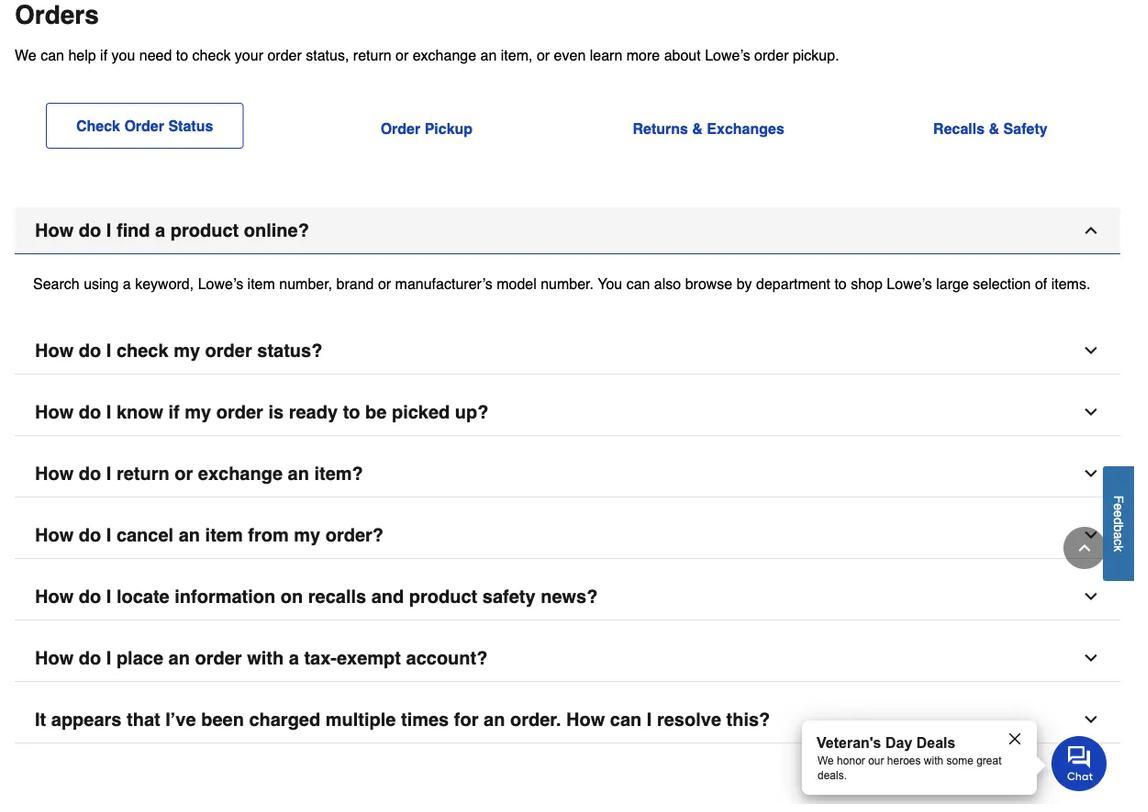 Task type: describe. For each thing, give the bounding box(es) containing it.
search using a keyword, lowe's item number, brand or manufacturer's model number. you can also browse by department to shop lowe's large selection of items.
[[33, 275, 1091, 292]]

0 vertical spatial my
[[174, 340, 200, 361]]

you
[[112, 46, 135, 63]]

i for locate
[[106, 586, 111, 608]]

ready
[[289, 402, 338, 423]]

how for how do i locate information on recalls and product safety news?
[[35, 586, 74, 608]]

shop
[[851, 275, 883, 292]]

returns
[[633, 120, 689, 137]]

1 vertical spatial my
[[185, 402, 211, 423]]

status?
[[257, 340, 323, 361]]

d
[[1112, 518, 1127, 525]]

selection
[[974, 275, 1032, 292]]

recalls
[[934, 120, 985, 137]]

2 e from the top
[[1112, 510, 1127, 518]]

i for cancel
[[106, 525, 111, 546]]

an inside button
[[288, 463, 309, 484]]

product inside how do i locate information on recalls and product safety news? button
[[409, 586, 478, 608]]

item for an
[[205, 525, 243, 546]]

& for recalls
[[989, 120, 1000, 137]]

safety
[[1004, 120, 1048, 137]]

veteran's
[[817, 735, 882, 751]]

1 horizontal spatial lowe's
[[705, 46, 751, 63]]

been
[[201, 709, 244, 731]]

a left tax- at the left bottom of the page
[[289, 648, 299, 669]]

place
[[116, 648, 163, 669]]

we honor our heroes with some great deals.
[[818, 755, 1002, 782]]

an inside "button"
[[179, 525, 200, 546]]

returns & exchanges
[[633, 120, 785, 137]]

an right the for
[[484, 709, 505, 731]]

my inside "button"
[[294, 525, 321, 546]]

search
[[33, 275, 80, 292]]

recalls & safety link
[[934, 120, 1048, 137]]

how for how do i know if my order is ready to be picked up?
[[35, 402, 74, 423]]

scroll to top element
[[1064, 527, 1106, 569]]

more
[[627, 46, 660, 63]]

that
[[127, 709, 160, 731]]

we for we can help if you need to check your order status, return or exchange an item, or even learn more about lowe's order pickup.
[[15, 46, 36, 63]]

or right brand
[[378, 275, 391, 292]]

an left item,
[[481, 46, 497, 63]]

exchange inside button
[[198, 463, 283, 484]]

how do i locate information on recalls and product safety news? button
[[15, 574, 1121, 621]]

how do i cancel an item from my order?
[[35, 525, 384, 546]]

know
[[116, 402, 163, 423]]

it appears that i've been charged multiple times for an order. how can i resolve this?
[[35, 709, 771, 731]]

learn
[[590, 46, 623, 63]]

deals
[[917, 735, 956, 751]]

i for place
[[106, 648, 111, 669]]

1 horizontal spatial order
[[381, 120, 421, 137]]

it
[[35, 709, 46, 731]]

day
[[886, 735, 913, 751]]

or inside button
[[175, 463, 193, 484]]

items.
[[1052, 275, 1091, 292]]

with inside 'we honor our heroes with some great deals.'
[[924, 755, 944, 767]]

browse
[[686, 275, 733, 292]]

honor
[[838, 755, 866, 767]]

we can help if you need to check your order status, return or exchange an item, or even learn more about lowe's order pickup.
[[15, 46, 840, 63]]

number.
[[541, 275, 594, 292]]

0 vertical spatial to
[[176, 46, 188, 63]]

tax-
[[304, 648, 337, 669]]

how inside it appears that i've been charged multiple times for an order. how can i resolve this? button
[[567, 709, 605, 731]]

how do i place an order with a tax-exempt account?
[[35, 648, 488, 669]]

item,
[[501, 46, 533, 63]]

need
[[139, 46, 172, 63]]

chevron down image for item?
[[1083, 465, 1101, 483]]

by
[[737, 275, 753, 292]]

do for check
[[79, 340, 101, 361]]

pickup.
[[793, 46, 840, 63]]

product inside how do i find a product online? button
[[171, 220, 239, 241]]

order right your
[[268, 46, 302, 63]]

f e e d b a c k
[[1112, 495, 1127, 552]]

brand
[[337, 275, 374, 292]]

resolve
[[657, 709, 722, 731]]

0 horizontal spatial if
[[100, 46, 108, 63]]

item for lowe's
[[248, 275, 275, 292]]

1 vertical spatial can
[[627, 275, 650, 292]]

on
[[281, 586, 303, 608]]

order.
[[510, 709, 561, 731]]

how do i know if my order is ready to be picked up? button
[[15, 389, 1121, 436]]

item?
[[314, 463, 363, 484]]

chevron down image inside how do i check my order status? button
[[1083, 342, 1101, 360]]

pickup
[[425, 120, 473, 137]]

or right status,
[[396, 46, 409, 63]]

orders
[[15, 0, 99, 30]]

how do i return or exchange an item?
[[35, 463, 363, 484]]

model
[[497, 275, 537, 292]]

it appears that i've been charged multiple times for an order. how can i resolve this? button
[[15, 697, 1121, 744]]

close image
[[1008, 732, 1023, 746]]

a up 'k'
[[1112, 532, 1127, 539]]

with inside button
[[247, 648, 284, 669]]

even
[[554, 46, 586, 63]]

chevron down image inside how do i cancel an item from my order? "button"
[[1083, 526, 1101, 545]]

deals.
[[818, 769, 848, 782]]

do for find
[[79, 220, 101, 241]]

order inside 'link'
[[124, 117, 164, 134]]

large
[[937, 275, 970, 292]]

order left pickup.
[[755, 46, 789, 63]]

veteran's day deals
[[817, 735, 956, 751]]

we for we honor our heroes with some great deals.
[[818, 755, 834, 767]]

cancel
[[116, 525, 174, 546]]

find
[[116, 220, 150, 241]]

how do i locate information on recalls and product safety news?
[[35, 586, 598, 608]]

f e e d b a c k button
[[1104, 466, 1136, 581]]

exempt
[[337, 648, 401, 669]]

0 horizontal spatial lowe's
[[198, 275, 243, 292]]

i for check
[[106, 340, 111, 361]]

times
[[401, 709, 449, 731]]

check order status link
[[46, 103, 244, 149]]

is
[[269, 402, 284, 423]]



Task type: vqa. For each thing, say whether or not it's contained in the screenshot.
"I" within It appears that I've been charged multiple times for an order. How can I resolve this? BUTTON
yes



Task type: locate. For each thing, give the bounding box(es) containing it.
b
[[1112, 525, 1127, 532]]

2 horizontal spatial to
[[835, 275, 847, 292]]

1 horizontal spatial if
[[169, 402, 180, 423]]

check order status
[[76, 117, 213, 134]]

charged
[[249, 709, 321, 731]]

1 vertical spatial item
[[205, 525, 243, 546]]

0 vertical spatial item
[[248, 275, 275, 292]]

to inside button
[[343, 402, 360, 423]]

order left status? in the left top of the page
[[205, 340, 252, 361]]

appears
[[51, 709, 122, 731]]

0 horizontal spatial exchange
[[198, 463, 283, 484]]

how do i check my order status? button
[[15, 328, 1121, 375]]

my down keyword,
[[174, 340, 200, 361]]

1 chevron down image from the top
[[1083, 526, 1101, 545]]

return right status,
[[353, 46, 392, 63]]

this?
[[727, 709, 771, 731]]

6 do from the top
[[79, 586, 101, 608]]

1 vertical spatial exchange
[[198, 463, 283, 484]]

4 do from the top
[[79, 463, 101, 484]]

if left the you
[[100, 46, 108, 63]]

how do i cancel an item from my order? button
[[15, 512, 1121, 559]]

keyword,
[[135, 275, 194, 292]]

0 horizontal spatial check
[[116, 340, 169, 361]]

recalls & safety
[[934, 120, 1048, 137]]

heroes
[[888, 755, 921, 767]]

do for know
[[79, 402, 101, 423]]

1 horizontal spatial &
[[989, 120, 1000, 137]]

0 vertical spatial can
[[41, 46, 64, 63]]

1 horizontal spatial return
[[353, 46, 392, 63]]

order left is at the left of page
[[216, 402, 263, 423]]

my
[[174, 340, 200, 361], [185, 402, 211, 423], [294, 525, 321, 546]]

with
[[247, 648, 284, 669], [924, 755, 944, 767]]

return up cancel
[[116, 463, 170, 484]]

order pickup
[[381, 120, 473, 137]]

1 horizontal spatial with
[[924, 755, 944, 767]]

can inside button
[[610, 709, 642, 731]]

we up deals.
[[818, 755, 834, 767]]

recalls
[[308, 586, 367, 608]]

from
[[248, 525, 289, 546]]

1 vertical spatial we
[[818, 755, 834, 767]]

chevron down image for account?
[[1083, 649, 1101, 668]]

1 vertical spatial product
[[409, 586, 478, 608]]

do inside button
[[79, 463, 101, 484]]

with left tax- at the left bottom of the page
[[247, 648, 284, 669]]

your
[[235, 46, 264, 63]]

1 e from the top
[[1112, 503, 1127, 510]]

chevron down image
[[1083, 342, 1101, 360], [1083, 403, 1101, 422], [1083, 465, 1101, 483]]

if
[[100, 46, 108, 63], [169, 402, 180, 423]]

i inside "button"
[[106, 525, 111, 546]]

0 horizontal spatial item
[[205, 525, 243, 546]]

4 chevron down image from the top
[[1083, 711, 1101, 729]]

k
[[1112, 545, 1127, 552]]

0 horizontal spatial with
[[247, 648, 284, 669]]

status,
[[306, 46, 349, 63]]

1 horizontal spatial we
[[818, 755, 834, 767]]

check
[[192, 46, 231, 63], [116, 340, 169, 361]]

chevron down image
[[1083, 526, 1101, 545], [1083, 588, 1101, 606], [1083, 649, 1101, 668], [1083, 711, 1101, 729]]

how for how do i return or exchange an item?
[[35, 463, 74, 484]]

item
[[248, 275, 275, 292], [205, 525, 243, 546]]

exchange down how do i know if my order is ready to be picked up?
[[198, 463, 283, 484]]

1 vertical spatial return
[[116, 463, 170, 484]]

to left the be
[[343, 402, 360, 423]]

how inside how do i place an order with a tax-exempt account? button
[[35, 648, 74, 669]]

3 chevron down image from the top
[[1083, 465, 1101, 483]]

an left item? at the left bottom of the page
[[288, 463, 309, 484]]

do for cancel
[[79, 525, 101, 546]]

1 horizontal spatial product
[[409, 586, 478, 608]]

how do i place an order with a tax-exempt account? button
[[15, 636, 1121, 682]]

a right using
[[123, 275, 131, 292]]

1 vertical spatial check
[[116, 340, 169, 361]]

account?
[[406, 648, 488, 669]]

how do i find a product online?
[[35, 220, 309, 241]]

number,
[[279, 275, 332, 292]]

1 horizontal spatial to
[[343, 402, 360, 423]]

chevron down image inside it appears that i've been charged multiple times for an order. how can i resolve this? button
[[1083, 711, 1101, 729]]

order
[[124, 117, 164, 134], [381, 120, 421, 137]]

product
[[171, 220, 239, 241], [409, 586, 478, 608]]

exchanges
[[707, 120, 785, 137]]

product up keyword,
[[171, 220, 239, 241]]

order up the been
[[195, 648, 242, 669]]

1 horizontal spatial exchange
[[413, 46, 477, 63]]

1 horizontal spatial check
[[192, 46, 231, 63]]

picked
[[392, 402, 450, 423]]

check up know in the left of the page
[[116, 340, 169, 361]]

i inside button
[[106, 463, 111, 484]]

how inside how do i locate information on recalls and product safety news? button
[[35, 586, 74, 608]]

2 & from the left
[[989, 120, 1000, 137]]

chat invite button image
[[1052, 736, 1108, 792]]

we inside 'we honor our heroes with some great deals.'
[[818, 755, 834, 767]]

you
[[598, 275, 623, 292]]

do for place
[[79, 648, 101, 669]]

2 vertical spatial can
[[610, 709, 642, 731]]

how do i return or exchange an item? button
[[15, 451, 1121, 498]]

chevron down image for news?
[[1083, 588, 1101, 606]]

chevron down image inside how do i locate information on recalls and product safety news? button
[[1083, 588, 1101, 606]]

how for how do i check my order status?
[[35, 340, 74, 361]]

1 & from the left
[[693, 120, 703, 137]]

product right and
[[409, 586, 478, 608]]

1 vertical spatial with
[[924, 755, 944, 767]]

our
[[869, 755, 885, 767]]

if inside button
[[169, 402, 180, 423]]

can left resolve
[[610, 709, 642, 731]]

we down the orders
[[15, 46, 36, 63]]

0 vertical spatial check
[[192, 46, 231, 63]]

0 vertical spatial if
[[100, 46, 108, 63]]

an right place
[[169, 648, 190, 669]]

exchange
[[413, 46, 477, 63], [198, 463, 283, 484]]

i for know
[[106, 402, 111, 423]]

some
[[947, 755, 974, 767]]

my right know in the left of the page
[[185, 402, 211, 423]]

a
[[155, 220, 165, 241], [123, 275, 131, 292], [1112, 532, 1127, 539], [289, 648, 299, 669]]

chevron down image inside how do i place an order with a tax-exempt account? button
[[1083, 649, 1101, 668]]

1 horizontal spatial item
[[248, 275, 275, 292]]

3 do from the top
[[79, 402, 101, 423]]

how inside how do i cancel an item from my order? "button"
[[35, 525, 74, 546]]

also
[[655, 275, 682, 292]]

up?
[[455, 402, 489, 423]]

can
[[41, 46, 64, 63], [627, 275, 650, 292], [610, 709, 642, 731]]

0 vertical spatial return
[[353, 46, 392, 63]]

how
[[35, 220, 74, 241], [35, 340, 74, 361], [35, 402, 74, 423], [35, 463, 74, 484], [35, 525, 74, 546], [35, 586, 74, 608], [35, 648, 74, 669], [567, 709, 605, 731]]

0 horizontal spatial product
[[171, 220, 239, 241]]

2 chevron down image from the top
[[1083, 588, 1101, 606]]

do
[[79, 220, 101, 241], [79, 340, 101, 361], [79, 402, 101, 423], [79, 463, 101, 484], [79, 525, 101, 546], [79, 586, 101, 608], [79, 648, 101, 669]]

to left shop at the right top of page
[[835, 275, 847, 292]]

0 vertical spatial exchange
[[413, 46, 477, 63]]

how inside how do i find a product online? button
[[35, 220, 74, 241]]

i for return
[[106, 463, 111, 484]]

1 vertical spatial chevron down image
[[1083, 403, 1101, 422]]

1 vertical spatial to
[[835, 275, 847, 292]]

chevron down image for is
[[1083, 403, 1101, 422]]

do inside "button"
[[79, 525, 101, 546]]

e up b
[[1112, 510, 1127, 518]]

order right check
[[124, 117, 164, 134]]

1 vertical spatial if
[[169, 402, 180, 423]]

of
[[1036, 275, 1048, 292]]

and
[[372, 586, 404, 608]]

0 vertical spatial product
[[171, 220, 239, 241]]

returns & exchanges link
[[633, 120, 785, 137]]

0 vertical spatial we
[[15, 46, 36, 63]]

item inside "button"
[[205, 525, 243, 546]]

& right the returns
[[693, 120, 703, 137]]

with down deals at the right of page
[[924, 755, 944, 767]]

lowe's right shop at the right top of page
[[887, 275, 933, 292]]

0 horizontal spatial &
[[693, 120, 703, 137]]

item left number,
[[248, 275, 275, 292]]

2 vertical spatial my
[[294, 525, 321, 546]]

how do i check my order status?
[[35, 340, 323, 361]]

lowe's
[[705, 46, 751, 63], [198, 275, 243, 292], [887, 275, 933, 292]]

0 horizontal spatial we
[[15, 46, 36, 63]]

or up how do i cancel an item from my order?
[[175, 463, 193, 484]]

lowe's right keyword,
[[198, 275, 243, 292]]

2 vertical spatial to
[[343, 402, 360, 423]]

to right the need
[[176, 46, 188, 63]]

do for locate
[[79, 586, 101, 608]]

how inside how do i check my order status? button
[[35, 340, 74, 361]]

f
[[1112, 495, 1127, 503]]

2 do from the top
[[79, 340, 101, 361]]

department
[[757, 275, 831, 292]]

if right know in the left of the page
[[169, 402, 180, 423]]

or right item,
[[537, 46, 550, 63]]

c
[[1112, 539, 1127, 545]]

multiple
[[326, 709, 396, 731]]

chevron down image for order.
[[1083, 711, 1101, 729]]

locate
[[116, 586, 170, 608]]

2 horizontal spatial lowe's
[[887, 275, 933, 292]]

my right from on the bottom
[[294, 525, 321, 546]]

&
[[693, 120, 703, 137], [989, 120, 1000, 137]]

chevron down image inside how do i return or exchange an item? button
[[1083, 465, 1101, 483]]

5 do from the top
[[79, 525, 101, 546]]

check inside button
[[116, 340, 169, 361]]

how for how do i place an order with a tax-exempt account?
[[35, 648, 74, 669]]

a right 'find'
[[155, 220, 165, 241]]

how inside the how do i know if my order is ready to be picked up? button
[[35, 402, 74, 423]]

manufacturer's
[[395, 275, 493, 292]]

safety
[[483, 586, 536, 608]]

how for how do i cancel an item from my order?
[[35, 525, 74, 546]]

do for return
[[79, 463, 101, 484]]

i
[[106, 220, 111, 241], [106, 340, 111, 361], [106, 402, 111, 423], [106, 463, 111, 484], [106, 525, 111, 546], [106, 586, 111, 608], [106, 648, 111, 669], [647, 709, 652, 731]]

0 horizontal spatial order
[[124, 117, 164, 134]]

news?
[[541, 586, 598, 608]]

we
[[15, 46, 36, 63], [818, 755, 834, 767]]

how do i know if my order is ready to be picked up?
[[35, 402, 489, 423]]

return inside button
[[116, 463, 170, 484]]

chevron down image inside the how do i know if my order is ready to be picked up? button
[[1083, 403, 1101, 422]]

1 do from the top
[[79, 220, 101, 241]]

order pickup link
[[381, 120, 473, 137]]

0 horizontal spatial to
[[176, 46, 188, 63]]

check left your
[[192, 46, 231, 63]]

e
[[1112, 503, 1127, 510], [1112, 510, 1127, 518]]

i've
[[166, 709, 196, 731]]

chevron up image
[[1076, 539, 1094, 557]]

using
[[84, 275, 119, 292]]

how for how do i find a product online?
[[35, 220, 74, 241]]

1 chevron down image from the top
[[1083, 342, 1101, 360]]

can right you
[[627, 275, 650, 292]]

be
[[365, 402, 387, 423]]

7 do from the top
[[79, 648, 101, 669]]

order
[[268, 46, 302, 63], [755, 46, 789, 63], [205, 340, 252, 361], [216, 402, 263, 423], [195, 648, 242, 669]]

item left from on the bottom
[[205, 525, 243, 546]]

e up d
[[1112, 503, 1127, 510]]

about
[[664, 46, 701, 63]]

for
[[454, 709, 479, 731]]

0 vertical spatial with
[[247, 648, 284, 669]]

chevron up image
[[1083, 221, 1101, 240]]

can left help at the top of page
[[41, 46, 64, 63]]

3 chevron down image from the top
[[1083, 649, 1101, 668]]

online?
[[244, 220, 309, 241]]

lowe's right about
[[705, 46, 751, 63]]

& left safety
[[989, 120, 1000, 137]]

2 vertical spatial chevron down image
[[1083, 465, 1101, 483]]

an right cancel
[[179, 525, 200, 546]]

i for find
[[106, 220, 111, 241]]

how inside how do i return or exchange an item? button
[[35, 463, 74, 484]]

help
[[68, 46, 96, 63]]

exchange left item,
[[413, 46, 477, 63]]

& for returns
[[693, 120, 703, 137]]

order left pickup
[[381, 120, 421, 137]]

2 chevron down image from the top
[[1083, 403, 1101, 422]]

0 horizontal spatial return
[[116, 463, 170, 484]]

0 vertical spatial chevron down image
[[1083, 342, 1101, 360]]



